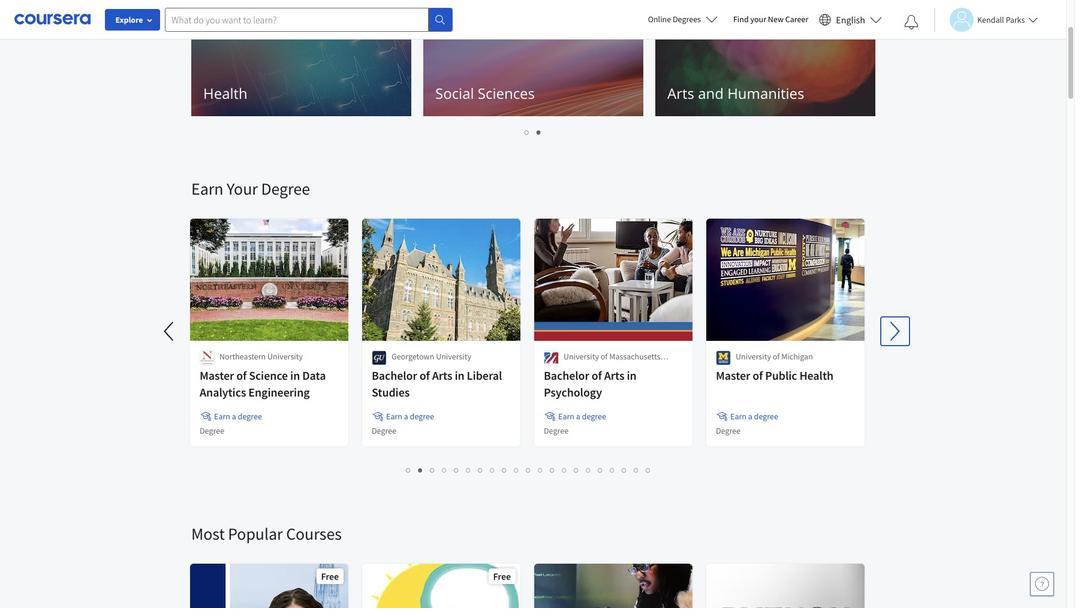 Task type: vqa. For each thing, say whether or not it's contained in the screenshot.
Bachelor corresponding to Bachelor of Arts in Liberal Studies
yes



Task type: describe. For each thing, give the bounding box(es) containing it.
health image
[[191, 20, 411, 116]]

new
[[768, 14, 784, 25]]

earn for master of science in data analytics engineering
[[214, 411, 230, 422]]

3
[[430, 465, 435, 476]]

a for bachelor of arts in liberal studies
[[404, 411, 408, 422]]

earn a degree for bachelor of arts in liberal studies
[[386, 411, 434, 422]]

21 button
[[643, 464, 656, 477]]

13 button
[[547, 464, 560, 477]]

degree for psychology
[[582, 411, 606, 422]]

12 button
[[535, 464, 548, 477]]

list inside earn your degree carousel element
[[191, 464, 866, 477]]

online degrees button
[[639, 6, 728, 32]]

7 button
[[475, 464, 487, 477]]

2 for the topmost 1 button
[[537, 127, 542, 138]]

find your new career
[[734, 14, 809, 25]]

georgetown university image
[[372, 351, 387, 366]]

of for master of public health
[[753, 368, 763, 383]]

6
[[466, 465, 471, 476]]

11
[[526, 465, 536, 476]]

northeastern university
[[220, 352, 303, 362]]

science
[[249, 368, 288, 383]]

parks
[[1006, 14, 1025, 25]]

arts and humanities image
[[656, 20, 876, 116]]

help center image
[[1035, 578, 1050, 592]]

of for bachelor of arts in psychology
[[592, 368, 602, 383]]

of for university of michigan
[[773, 352, 780, 362]]

master of public health
[[716, 368, 834, 383]]

explore
[[115, 14, 143, 25]]

health link
[[191, 20, 411, 116]]

0 vertical spatial 1
[[525, 127, 530, 138]]

2 university from the left
[[436, 352, 472, 362]]

19
[[622, 465, 632, 476]]

6 button
[[463, 464, 475, 477]]

18 button
[[607, 464, 620, 477]]

public
[[766, 368, 798, 383]]

in for liberal
[[455, 368, 465, 383]]

earn left your
[[191, 178, 223, 200]]

4
[[442, 465, 447, 476]]

courses
[[286, 524, 342, 545]]

16 button
[[583, 464, 596, 477]]

degree for data
[[238, 411, 262, 422]]

degree for liberal
[[410, 411, 434, 422]]

northeastern
[[220, 352, 266, 362]]

2 for the left 1 button
[[418, 465, 423, 476]]

michigan
[[782, 352, 813, 362]]

20 button
[[631, 464, 644, 477]]

find
[[734, 14, 749, 25]]

in for psychology
[[627, 368, 637, 383]]

20
[[634, 465, 644, 476]]

arts and humanities link
[[656, 20, 876, 116]]

1 list from the top
[[191, 125, 875, 139]]

social sciences
[[435, 83, 535, 103]]

earn for bachelor of arts in psychology
[[558, 411, 575, 422]]

arts for bachelor of arts in psychology
[[604, 368, 625, 383]]

explore button
[[105, 9, 160, 31]]

a for bachelor of arts in psychology
[[576, 411, 581, 422]]

2 free link from the left
[[361, 563, 522, 609]]

14 button
[[559, 464, 572, 477]]

17
[[598, 465, 608, 476]]

9 button
[[499, 464, 511, 477]]

9
[[502, 465, 507, 476]]

northeastern university image
[[200, 351, 215, 366]]

kendall parks button
[[935, 7, 1039, 31]]

18
[[610, 465, 620, 476]]

degree for master of public health
[[716, 426, 741, 437]]

8 button
[[487, 464, 499, 477]]

in for data
[[290, 368, 300, 383]]

health inside earn your degree carousel element
[[800, 368, 834, 383]]

previous slide image
[[164, 0, 193, 26]]

english button
[[815, 0, 887, 39]]

a for master of public health
[[748, 411, 753, 422]]

kendall
[[978, 14, 1004, 25]]

popular
[[228, 524, 283, 545]]

free for 2nd free link from right
[[321, 571, 339, 583]]

master for master of public health
[[716, 368, 751, 383]]

arts for bachelor of arts in liberal studies
[[432, 368, 453, 383]]

17 button
[[595, 464, 608, 477]]

social sciences image
[[423, 20, 644, 116]]

next slide image
[[881, 317, 910, 346]]

bachelor for bachelor of arts in liberal studies
[[372, 368, 417, 383]]

earn your degree
[[191, 178, 310, 200]]

show notifications image
[[905, 15, 919, 29]]

programming for everybody (getting started with python) course by university of michigan, image
[[707, 564, 866, 609]]

of for university of massachusetts global
[[601, 352, 608, 362]]

online
[[648, 14, 671, 25]]



Task type: locate. For each thing, give the bounding box(es) containing it.
arts left and on the right of page
[[668, 83, 695, 103]]

2 horizontal spatial in
[[627, 368, 637, 383]]

data
[[302, 368, 326, 383]]

in left liberal
[[455, 368, 465, 383]]

your
[[227, 178, 258, 200]]

2 bachelor from the left
[[544, 368, 590, 383]]

1 horizontal spatial arts
[[604, 368, 625, 383]]

most popular courses carousel element
[[185, 488, 1076, 609]]

5
[[454, 465, 459, 476]]

university up the master of public health
[[736, 352, 771, 362]]

degrees
[[673, 14, 701, 25]]

2 button for the topmost 1 button
[[533, 125, 545, 139]]

of inside the bachelor of arts in liberal studies
[[420, 368, 430, 383]]

3 degree from the left
[[582, 411, 606, 422]]

analytics
[[200, 385, 246, 400]]

bachelor for bachelor of arts in psychology
[[544, 368, 590, 383]]

1 earn a degree from the left
[[214, 411, 262, 422]]

3 in from the left
[[627, 368, 637, 383]]

arts down the georgetown university
[[432, 368, 453, 383]]

19 button
[[619, 464, 632, 477]]

3 university from the left
[[564, 352, 599, 362]]

degree for bachelor of arts in psychology
[[544, 426, 569, 437]]

psychology
[[544, 385, 602, 400]]

0 vertical spatial 2
[[537, 127, 542, 138]]

1 button down sciences
[[521, 125, 533, 139]]

0 horizontal spatial master
[[200, 368, 234, 383]]

10
[[514, 465, 524, 476]]

bachelor of arts in psychology
[[544, 368, 637, 400]]

15
[[574, 465, 584, 476]]

in left data
[[290, 368, 300, 383]]

most popular courses
[[191, 524, 342, 545]]

1 horizontal spatial in
[[455, 368, 465, 383]]

master of science in data analytics engineering
[[200, 368, 326, 400]]

1 horizontal spatial free
[[493, 571, 511, 583]]

1 horizontal spatial 2
[[537, 127, 542, 138]]

None search field
[[165, 7, 453, 31]]

8
[[490, 465, 495, 476]]

0 vertical spatial health
[[203, 83, 248, 103]]

kendall parks
[[978, 14, 1025, 25]]

2 a from the left
[[404, 411, 408, 422]]

in inside the bachelor of arts in liberal studies
[[455, 368, 465, 383]]

of inside master of science in data analytics engineering
[[236, 368, 247, 383]]

degree down master of science in data analytics engineering
[[238, 411, 262, 422]]

0 horizontal spatial 1
[[406, 465, 411, 476]]

bachelor up psychology
[[544, 368, 590, 383]]

7
[[478, 465, 483, 476]]

1 button
[[521, 125, 533, 139], [403, 464, 415, 477]]

3 a from the left
[[576, 411, 581, 422]]

earn your degree carousel element
[[155, 142, 910, 488]]

earn
[[191, 178, 223, 200], [214, 411, 230, 422], [386, 411, 402, 422], [558, 411, 575, 422], [731, 411, 747, 422]]

2 earn a degree from the left
[[386, 411, 434, 422]]

2 free from the left
[[493, 571, 511, 583]]

massachusetts
[[610, 352, 661, 362]]

0 horizontal spatial health
[[203, 83, 248, 103]]

university of michigan
[[736, 352, 813, 362]]

1 a from the left
[[232, 411, 236, 422]]

1 in from the left
[[290, 368, 300, 383]]

social
[[435, 83, 474, 103]]

3 button
[[427, 464, 439, 477]]

1 vertical spatial 2
[[418, 465, 423, 476]]

1 horizontal spatial 2 button
[[533, 125, 545, 139]]

1 horizontal spatial 1 button
[[521, 125, 533, 139]]

free link
[[189, 563, 350, 609], [361, 563, 522, 609]]

online degrees
[[648, 14, 701, 25]]

11 button
[[523, 464, 536, 477]]

4 earn a degree from the left
[[731, 411, 779, 422]]

1 master from the left
[[200, 368, 234, 383]]

0 vertical spatial 1 button
[[521, 125, 533, 139]]

a down analytics
[[232, 411, 236, 422]]

of down northeastern
[[236, 368, 247, 383]]

earn a degree down studies
[[386, 411, 434, 422]]

1 vertical spatial 1 button
[[403, 464, 415, 477]]

1 vertical spatial list
[[191, 464, 866, 477]]

bachelor up studies
[[372, 368, 417, 383]]

in down 'massachusetts'
[[627, 368, 637, 383]]

degree down the bachelor of arts in liberal studies
[[410, 411, 434, 422]]

1 down sciences
[[525, 127, 530, 138]]

arts and humanities
[[668, 83, 805, 103]]

1 bachelor from the left
[[372, 368, 417, 383]]

earn down psychology
[[558, 411, 575, 422]]

bachelor inside the bachelor of arts in liberal studies
[[372, 368, 417, 383]]

4 a from the left
[[748, 411, 753, 422]]

a down psychology
[[576, 411, 581, 422]]

arts
[[668, 83, 695, 103], [432, 368, 453, 383], [604, 368, 625, 383]]

2 button
[[533, 125, 545, 139], [415, 464, 427, 477]]

4 university from the left
[[736, 352, 771, 362]]

2 list from the top
[[191, 464, 866, 477]]

1
[[525, 127, 530, 138], [406, 465, 411, 476]]

1 horizontal spatial master
[[716, 368, 751, 383]]

of inside bachelor of arts in psychology
[[592, 368, 602, 383]]

coursera image
[[14, 10, 91, 29]]

4 button
[[439, 464, 451, 477]]

0 horizontal spatial free
[[321, 571, 339, 583]]

2 inside earn your degree carousel element
[[418, 465, 423, 476]]

1 horizontal spatial health
[[800, 368, 834, 383]]

earn a degree for master of public health
[[731, 411, 779, 422]]

arts inside arts and humanities link
[[668, 83, 695, 103]]

health inside health "link"
[[203, 83, 248, 103]]

arts down 'massachusetts'
[[604, 368, 625, 383]]

earn for bachelor of arts in liberal studies
[[386, 411, 402, 422]]

social sciences link
[[423, 20, 644, 116]]

your
[[751, 14, 767, 25]]

0 horizontal spatial bachelor
[[372, 368, 417, 383]]

2 degree from the left
[[410, 411, 434, 422]]

career
[[786, 14, 809, 25]]

of up the master of public health
[[773, 352, 780, 362]]

master up analytics
[[200, 368, 234, 383]]

3 earn a degree from the left
[[558, 411, 606, 422]]

2 button left "3"
[[415, 464, 427, 477]]

university of massachusetts global image
[[544, 351, 559, 366]]

master down university of michigan icon
[[716, 368, 751, 383]]

1 horizontal spatial 1
[[525, 127, 530, 138]]

earn a degree down the master of public health
[[731, 411, 779, 422]]

of left public in the right of the page
[[753, 368, 763, 383]]

in
[[290, 368, 300, 383], [455, 368, 465, 383], [627, 368, 637, 383]]

1 inside earn your degree carousel element
[[406, 465, 411, 476]]

university inside university of massachusetts global
[[564, 352, 599, 362]]

list
[[191, 125, 875, 139], [191, 464, 866, 477]]

master for master of science in data analytics engineering
[[200, 368, 234, 383]]

2 master from the left
[[716, 368, 751, 383]]

degree for bachelor of arts in liberal studies
[[372, 426, 397, 437]]

a
[[232, 411, 236, 422], [404, 411, 408, 422], [576, 411, 581, 422], [748, 411, 753, 422]]

16
[[586, 465, 596, 476]]

a for master of science in data analytics engineering
[[232, 411, 236, 422]]

and
[[698, 83, 724, 103]]

0 horizontal spatial arts
[[432, 368, 453, 383]]

2 in from the left
[[455, 368, 465, 383]]

earn a degree down analytics
[[214, 411, 262, 422]]

arts inside the bachelor of arts in liberal studies
[[432, 368, 453, 383]]

degree
[[238, 411, 262, 422], [410, 411, 434, 422], [582, 411, 606, 422], [754, 411, 779, 422]]

earn a degree for master of science in data analytics engineering
[[214, 411, 262, 422]]

free for second free link
[[493, 571, 511, 583]]

humanities
[[728, 83, 805, 103]]

0 horizontal spatial 2
[[418, 465, 423, 476]]

degree for master of science in data analytics engineering
[[200, 426, 224, 437]]

global
[[564, 364, 587, 374]]

engineering
[[249, 385, 310, 400]]

2
[[537, 127, 542, 138], [418, 465, 423, 476]]

a down studies
[[404, 411, 408, 422]]

1 button left 3 button on the bottom left of page
[[403, 464, 415, 477]]

university
[[268, 352, 303, 362], [436, 352, 472, 362], [564, 352, 599, 362], [736, 352, 771, 362]]

university up global
[[564, 352, 599, 362]]

earn for master of public health
[[731, 411, 747, 422]]

degree down psychology
[[582, 411, 606, 422]]

university of michigan image
[[716, 351, 731, 366]]

of right global
[[592, 368, 602, 383]]

5 button
[[451, 464, 463, 477]]

What do you want to learn? text field
[[165, 7, 429, 31]]

1 left 3 button on the bottom left of page
[[406, 465, 411, 476]]

0 vertical spatial 2 button
[[533, 125, 545, 139]]

health
[[203, 83, 248, 103], [800, 368, 834, 383]]

sciences
[[478, 83, 535, 103]]

liberal
[[467, 368, 502, 383]]

2 button down sciences
[[533, 125, 545, 139]]

studies
[[372, 385, 410, 400]]

10 11 12 13 14 15 16 17 18 19 20 21
[[514, 465, 656, 476]]

of for master of science in data analytics engineering
[[236, 368, 247, 383]]

13
[[550, 465, 560, 476]]

2 horizontal spatial arts
[[668, 83, 695, 103]]

1 free from the left
[[321, 571, 339, 583]]

12
[[538, 465, 548, 476]]

python for everybody specialization by university of michigan, image
[[534, 564, 693, 609]]

arts inside bachelor of arts in psychology
[[604, 368, 625, 383]]

earn down analytics
[[214, 411, 230, 422]]

0 horizontal spatial free link
[[189, 563, 350, 609]]

bachelor inside bachelor of arts in psychology
[[544, 368, 590, 383]]

english
[[836, 13, 866, 25]]

free
[[321, 571, 339, 583], [493, 571, 511, 583]]

a down the master of public health
[[748, 411, 753, 422]]

15 button
[[571, 464, 584, 477]]

earn a degree down psychology
[[558, 411, 606, 422]]

14
[[562, 465, 572, 476]]

university up the bachelor of arts in liberal studies
[[436, 352, 472, 362]]

in inside master of science in data analytics engineering
[[290, 368, 300, 383]]

university of massachusetts global
[[564, 352, 661, 374]]

most
[[191, 524, 225, 545]]

earn a degree
[[214, 411, 262, 422], [386, 411, 434, 422], [558, 411, 606, 422], [731, 411, 779, 422]]

0 vertical spatial list
[[191, 125, 875, 139]]

earn down the master of public health
[[731, 411, 747, 422]]

2 button for the left 1 button
[[415, 464, 427, 477]]

1 university from the left
[[268, 352, 303, 362]]

0 horizontal spatial in
[[290, 368, 300, 383]]

1 vertical spatial 1
[[406, 465, 411, 476]]

1 horizontal spatial bachelor
[[544, 368, 590, 383]]

earn down studies
[[386, 411, 402, 422]]

master
[[200, 368, 234, 383], [716, 368, 751, 383]]

4 degree from the left
[[754, 411, 779, 422]]

of
[[601, 352, 608, 362], [773, 352, 780, 362], [236, 368, 247, 383], [420, 368, 430, 383], [592, 368, 602, 383], [753, 368, 763, 383]]

10 button
[[511, 464, 524, 477]]

21
[[646, 465, 656, 476]]

1 vertical spatial health
[[800, 368, 834, 383]]

georgetown
[[392, 352, 434, 362]]

in inside bachelor of arts in psychology
[[627, 368, 637, 383]]

degree down the master of public health
[[754, 411, 779, 422]]

of down the georgetown university
[[420, 368, 430, 383]]

of for bachelor of arts in liberal studies
[[420, 368, 430, 383]]

georgetown university
[[392, 352, 472, 362]]

0 horizontal spatial 2 button
[[415, 464, 427, 477]]

bachelor of arts in liberal studies
[[372, 368, 502, 400]]

find your new career link
[[728, 12, 815, 27]]

previous slide image
[[155, 317, 184, 346]]

master inside master of science in data analytics engineering
[[200, 368, 234, 383]]

1 free link from the left
[[189, 563, 350, 609]]

0 horizontal spatial 1 button
[[403, 464, 415, 477]]

of inside university of massachusetts global
[[601, 352, 608, 362]]

1 horizontal spatial free link
[[361, 563, 522, 609]]

of up bachelor of arts in psychology
[[601, 352, 608, 362]]

1 degree from the left
[[238, 411, 262, 422]]

1 vertical spatial 2 button
[[415, 464, 427, 477]]

earn a degree for bachelor of arts in psychology
[[558, 411, 606, 422]]

university up the science
[[268, 352, 303, 362]]



